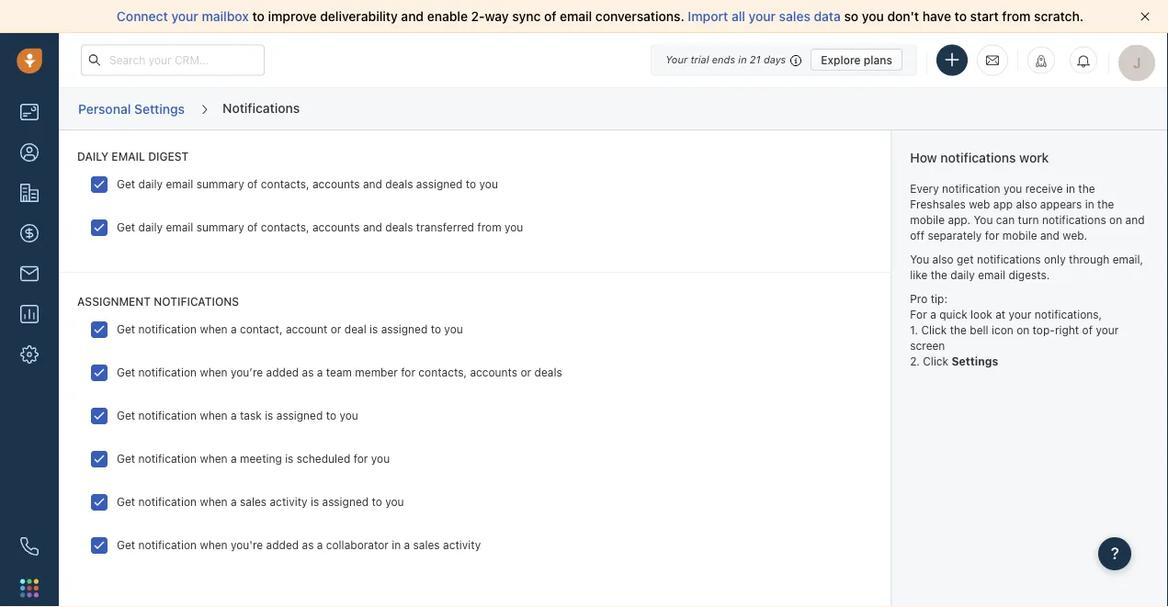 Task type: locate. For each thing, give the bounding box(es) containing it.
click up 'screen'
[[922, 324, 947, 337]]

every
[[910, 182, 939, 195]]

1 vertical spatial summary
[[196, 222, 244, 234]]

when for get notification when you're added as a team member for contacts, accounts or deals
[[200, 367, 228, 380]]

2 as from the top
[[302, 540, 314, 553]]

of right sync
[[544, 9, 557, 24]]

for
[[985, 229, 1000, 242], [401, 367, 416, 380], [354, 453, 368, 466]]

2 when from the top
[[200, 367, 228, 380]]

1 vertical spatial daily
[[138, 222, 163, 234]]

on inside every notification you receive in the freshsales web app also appears in the mobile app. you can turn notifications on and off separately for mobile and web.
[[1110, 214, 1123, 227]]

you inside every notification you receive in the freshsales web app also appears in the mobile app. you can turn notifications on and off separately for mobile and web.
[[1004, 182, 1023, 195]]

notification for get notification when a contact, account or deal is assigned to you
[[138, 324, 197, 337]]

as left collaborator
[[302, 540, 314, 553]]

email
[[560, 9, 592, 24], [112, 151, 145, 163], [166, 178, 193, 191], [166, 222, 193, 234], [978, 269, 1006, 282]]

0 vertical spatial for
[[985, 229, 1000, 242]]

0 vertical spatial or
[[331, 324, 342, 337]]

when for get notification when a meeting is scheduled for you
[[200, 453, 228, 466]]

and
[[401, 9, 424, 24], [363, 178, 382, 191], [1126, 214, 1145, 227], [363, 222, 382, 234], [1041, 229, 1060, 242]]

to right mailbox
[[252, 9, 265, 24]]

2 vertical spatial sales
[[413, 540, 440, 553]]

0 horizontal spatial settings
[[134, 101, 185, 116]]

1 when from the top
[[200, 324, 228, 337]]

of inside pro tip: for a quick look at your notifications, 1. click the bell icon on top-right of your screen 2. click settings
[[1083, 324, 1093, 337]]

notification for get notification when a task is assigned to you
[[138, 410, 197, 423]]

deals for assigned
[[386, 178, 413, 191]]

0 horizontal spatial from
[[477, 222, 502, 234]]

to up collaborator
[[372, 497, 382, 509]]

you're
[[231, 367, 263, 380]]

0 vertical spatial as
[[302, 367, 314, 380]]

notifications right assignment
[[154, 296, 239, 309]]

settings down bell
[[952, 355, 999, 368]]

1 horizontal spatial sales
[[413, 540, 440, 553]]

contacts, up get daily email summary of contacts, accounts and deals transferred from you
[[261, 178, 309, 191]]

to up transferred
[[466, 178, 476, 191]]

on up "email,"
[[1110, 214, 1123, 227]]

notifications inside you also get notifications only through email, like the daily email digests.
[[977, 253, 1041, 266]]

or
[[331, 324, 342, 337], [521, 367, 532, 380]]

you inside every notification you receive in the freshsales web app also appears in the mobile app. you can turn notifications on and off separately for mobile and web.
[[974, 214, 993, 227]]

7 get from the top
[[117, 497, 135, 509]]

0 vertical spatial daily
[[138, 178, 163, 191]]

a up you're
[[231, 497, 237, 509]]

0 horizontal spatial you
[[910, 253, 930, 266]]

enable
[[427, 9, 468, 24]]

3 get from the top
[[117, 324, 135, 337]]

the inside pro tip: for a quick look at your notifications, 1. click the bell icon on top-right of your screen 2. click settings
[[950, 324, 967, 337]]

1 vertical spatial sales
[[240, 497, 267, 509]]

at
[[996, 308, 1006, 321]]

summary
[[196, 178, 244, 191], [196, 222, 244, 234]]

when left you're
[[200, 367, 228, 380]]

connect your mailbox to improve deliverability and enable 2-way sync of email conversations. import all your sales data so you don't have to start from scratch.
[[117, 9, 1084, 24]]

mobile down turn
[[1003, 229, 1038, 242]]

1 horizontal spatial activity
[[443, 540, 481, 553]]

to
[[252, 9, 265, 24], [955, 9, 967, 24], [466, 178, 476, 191], [431, 324, 441, 337], [326, 410, 337, 423], [372, 497, 382, 509]]

when for get notification when a contact, account or deal is assigned to you
[[200, 324, 228, 337]]

0 vertical spatial also
[[1016, 198, 1038, 211]]

notification inside every notification you receive in the freshsales web app also appears in the mobile app. you can turn notifications on and off separately for mobile and web.
[[942, 182, 1001, 195]]

daily for get daily email summary of contacts, accounts and deals assigned to you
[[138, 178, 163, 191]]

when down "get notification when a meeting is scheduled for you"
[[200, 497, 228, 509]]

get
[[117, 178, 135, 191], [117, 222, 135, 234], [117, 324, 135, 337], [117, 367, 135, 380], [117, 410, 135, 423], [117, 453, 135, 466], [117, 497, 135, 509], [117, 540, 135, 553]]

the inside you also get notifications only through email, like the daily email digests.
[[931, 269, 948, 282]]

contacts, down get daily email summary of contacts, accounts and deals assigned to you
[[261, 222, 309, 234]]

a left meeting
[[231, 453, 237, 466]]

5 when from the top
[[200, 497, 228, 509]]

added
[[266, 367, 299, 380], [266, 540, 299, 553]]

and left transferred
[[363, 222, 382, 234]]

you down web
[[974, 214, 993, 227]]

4 get from the top
[[117, 367, 135, 380]]

daily email digest
[[77, 151, 189, 163]]

sales left data
[[779, 9, 811, 24]]

click
[[922, 324, 947, 337], [923, 355, 949, 368]]

4 when from the top
[[200, 453, 228, 466]]

from right transferred
[[477, 222, 502, 234]]

0 vertical spatial sales
[[779, 9, 811, 24]]

1 horizontal spatial or
[[521, 367, 532, 380]]

is right deal
[[370, 324, 378, 337]]

get for get notification when a contact, account or deal is assigned to you
[[117, 324, 135, 337]]

0 vertical spatial deals
[[386, 178, 413, 191]]

1 as from the top
[[302, 367, 314, 380]]

the right like
[[931, 269, 948, 282]]

0 horizontal spatial activity
[[270, 497, 308, 509]]

1 summary from the top
[[196, 178, 244, 191]]

also
[[1016, 198, 1038, 211], [933, 253, 954, 266]]

for down can
[[985, 229, 1000, 242]]

days
[[764, 54, 786, 66]]

the right appears
[[1098, 198, 1115, 211]]

of down the notifications
[[247, 178, 258, 191]]

get for get notification when you're added as a collaborator in a sales activity
[[117, 540, 135, 553]]

0 vertical spatial on
[[1110, 214, 1123, 227]]

contacts,
[[261, 178, 309, 191], [261, 222, 309, 234], [419, 367, 467, 380]]

1 horizontal spatial from
[[1003, 9, 1031, 24]]

get notification when a meeting is scheduled for you
[[117, 453, 390, 466]]

sync
[[512, 9, 541, 24]]

get for get notification when you're added as a team member for contacts, accounts or deals
[[117, 367, 135, 380]]

sales down "get notification when a meeting is scheduled for you"
[[240, 497, 267, 509]]

notifications up web
[[941, 150, 1016, 165]]

0 vertical spatial added
[[266, 367, 299, 380]]

5 get from the top
[[117, 410, 135, 423]]

0 vertical spatial you
[[974, 214, 993, 227]]

on
[[1110, 214, 1123, 227], [1017, 324, 1030, 337]]

quick
[[940, 308, 968, 321]]

on right 'icon'
[[1017, 324, 1030, 337]]

ends
[[712, 54, 736, 66]]

deals
[[386, 178, 413, 191], [386, 222, 413, 234], [535, 367, 562, 380]]

3 when from the top
[[200, 410, 228, 423]]

contacts, right member
[[419, 367, 467, 380]]

all
[[732, 9, 746, 24]]

0 horizontal spatial for
[[354, 453, 368, 466]]

settings up digest
[[134, 101, 185, 116]]

email image
[[987, 53, 999, 68]]

get for get notification when a meeting is scheduled for you
[[117, 453, 135, 466]]

1 vertical spatial accounts
[[313, 222, 360, 234]]

1 vertical spatial also
[[933, 253, 954, 266]]

2 horizontal spatial for
[[985, 229, 1000, 242]]

when left meeting
[[200, 453, 228, 466]]

sales
[[779, 9, 811, 24], [240, 497, 267, 509], [413, 540, 440, 553]]

freshworks switcher image
[[20, 579, 39, 598]]

1 vertical spatial on
[[1017, 324, 1030, 337]]

0 vertical spatial contacts,
[[261, 178, 309, 191]]

1 vertical spatial or
[[521, 367, 532, 380]]

notification for get notification when you're added as a collaborator in a sales activity
[[138, 540, 197, 553]]

as left team
[[302, 367, 314, 380]]

close image
[[1141, 12, 1150, 21]]

to left start
[[955, 9, 967, 24]]

1 vertical spatial mobile
[[1003, 229, 1038, 242]]

2.
[[910, 355, 920, 368]]

assigned right task
[[277, 410, 323, 423]]

conversations.
[[596, 9, 685, 24]]

notifications,
[[1035, 308, 1102, 321]]

notification
[[942, 182, 1001, 195], [138, 324, 197, 337], [138, 367, 197, 380], [138, 410, 197, 423], [138, 453, 197, 466], [138, 497, 197, 509], [138, 540, 197, 553]]

when left contact,
[[200, 324, 228, 337]]

2 get from the top
[[117, 222, 135, 234]]

0 horizontal spatial or
[[331, 324, 342, 337]]

1 vertical spatial activity
[[443, 540, 481, 553]]

as
[[302, 367, 314, 380], [302, 540, 314, 553]]

summary for get daily email summary of contacts, accounts and deals assigned to you
[[196, 178, 244, 191]]

for right scheduled
[[354, 453, 368, 466]]

pro tip: for a quick look at your notifications, 1. click the bell icon on top-right of your screen 2. click settings
[[910, 292, 1119, 368]]

notifications up "digests."
[[977, 253, 1041, 266]]

when for get notification when a sales activity is assigned to you
[[200, 497, 228, 509]]

2 summary from the top
[[196, 222, 244, 234]]

0 vertical spatial activity
[[270, 497, 308, 509]]

notification for get notification when you're added as a team member for contacts, accounts or deals
[[138, 367, 197, 380]]

the up appears
[[1079, 182, 1096, 195]]

like
[[910, 269, 928, 282]]

connect your mailbox link
[[117, 9, 252, 24]]

receive
[[1026, 182, 1063, 195]]

notifications
[[223, 100, 300, 115]]

1 horizontal spatial settings
[[952, 355, 999, 368]]

1 get from the top
[[117, 178, 135, 191]]

from right start
[[1003, 9, 1031, 24]]

accounts
[[313, 178, 360, 191], [313, 222, 360, 234], [470, 367, 518, 380]]

1 vertical spatial deals
[[386, 222, 413, 234]]

0 vertical spatial accounts
[[313, 178, 360, 191]]

0 vertical spatial mobile
[[910, 214, 945, 227]]

2 added from the top
[[266, 540, 299, 553]]

1 horizontal spatial for
[[401, 367, 416, 380]]

a
[[931, 308, 937, 321], [231, 324, 237, 337], [317, 367, 323, 380], [231, 410, 237, 423], [231, 453, 237, 466], [231, 497, 237, 509], [317, 540, 323, 553], [404, 540, 410, 553]]

notifications
[[941, 150, 1016, 165], [1043, 214, 1107, 227], [977, 253, 1041, 266], [154, 296, 239, 309]]

1 vertical spatial click
[[923, 355, 949, 368]]

also left get
[[933, 253, 954, 266]]

click down 'screen'
[[923, 355, 949, 368]]

web.
[[1063, 229, 1088, 242]]

also inside every notification you receive in the freshsales web app also appears in the mobile app. you can turn notifications on and off separately for mobile and web.
[[1016, 198, 1038, 211]]

you up like
[[910, 253, 930, 266]]

separately
[[928, 229, 982, 242]]

1 vertical spatial as
[[302, 540, 314, 553]]

to up scheduled
[[326, 410, 337, 423]]

explore plans
[[821, 53, 893, 66]]

0 horizontal spatial on
[[1017, 324, 1030, 337]]

0 vertical spatial summary
[[196, 178, 244, 191]]

2 vertical spatial daily
[[951, 269, 975, 282]]

you inside you also get notifications only through email, like the daily email digests.
[[910, 253, 930, 266]]

a left contact,
[[231, 324, 237, 337]]

look
[[971, 308, 993, 321]]

1 horizontal spatial on
[[1110, 214, 1123, 227]]

mobile up 'off'
[[910, 214, 945, 227]]

added right you're
[[266, 540, 299, 553]]

you
[[862, 9, 884, 24], [480, 178, 498, 191], [1004, 182, 1023, 195], [505, 222, 523, 234], [444, 324, 463, 337], [340, 410, 358, 423], [371, 453, 390, 466], [385, 497, 404, 509]]

also up turn
[[1016, 198, 1038, 211]]

1 vertical spatial for
[[401, 367, 416, 380]]

0 horizontal spatial also
[[933, 253, 954, 266]]

1 horizontal spatial you
[[974, 214, 993, 227]]

is right task
[[265, 410, 273, 423]]

get for get daily email summary of contacts, accounts and deals transferred from you
[[117, 222, 135, 234]]

member
[[355, 367, 398, 380]]

1 vertical spatial you
[[910, 253, 930, 266]]

you
[[974, 214, 993, 227], [910, 253, 930, 266]]

freshsales
[[910, 198, 966, 211]]

2 vertical spatial for
[[354, 453, 368, 466]]

6 when from the top
[[200, 540, 228, 553]]

a right for
[[931, 308, 937, 321]]

added right you're
[[266, 367, 299, 380]]

get
[[957, 253, 974, 266]]

assigned up collaborator
[[322, 497, 369, 509]]

digest
[[148, 151, 189, 163]]

get for get notification when a task is assigned to you
[[117, 410, 135, 423]]

for right member
[[401, 367, 416, 380]]

of down get daily email summary of contacts, accounts and deals assigned to you
[[247, 222, 258, 234]]

1 added from the top
[[266, 367, 299, 380]]

1 horizontal spatial also
[[1016, 198, 1038, 211]]

contacts, for transferred
[[261, 222, 309, 234]]

6 get from the top
[[117, 453, 135, 466]]

daily
[[77, 151, 109, 163]]

1 vertical spatial settings
[[952, 355, 999, 368]]

when left you're
[[200, 540, 228, 553]]

a right collaborator
[[404, 540, 410, 553]]

sales right collaborator
[[413, 540, 440, 553]]

2 vertical spatial deals
[[535, 367, 562, 380]]

notifications up web.
[[1043, 214, 1107, 227]]

contact,
[[240, 324, 283, 337]]

when left task
[[200, 410, 228, 423]]

summary for get daily email summary of contacts, accounts and deals transferred from you
[[196, 222, 244, 234]]

8 get from the top
[[117, 540, 135, 553]]

of right right
[[1083, 324, 1093, 337]]

1 vertical spatial added
[[266, 540, 299, 553]]

the down quick
[[950, 324, 967, 337]]

meeting
[[240, 453, 282, 466]]

assigned
[[416, 178, 463, 191], [381, 324, 428, 337], [277, 410, 323, 423], [322, 497, 369, 509]]

1 vertical spatial contacts,
[[261, 222, 309, 234]]

2 horizontal spatial sales
[[779, 9, 811, 24]]

1 horizontal spatial mobile
[[1003, 229, 1038, 242]]



Task type: vqa. For each thing, say whether or not it's contained in the screenshot.
app
yes



Task type: describe. For each thing, give the bounding box(es) containing it.
top-
[[1033, 324, 1055, 337]]

get notification when a sales activity is assigned to you
[[117, 497, 404, 509]]

way
[[485, 9, 509, 24]]

only
[[1044, 253, 1066, 266]]

added for you're
[[266, 540, 299, 553]]

so
[[845, 9, 859, 24]]

and up get daily email summary of contacts, accounts and deals transferred from you
[[363, 178, 382, 191]]

web
[[969, 198, 991, 211]]

a left collaborator
[[317, 540, 323, 553]]

deals for transferred
[[386, 222, 413, 234]]

2-
[[471, 9, 485, 24]]

work
[[1020, 150, 1049, 165]]

how notifications work
[[910, 150, 1049, 165]]

your right right
[[1096, 324, 1119, 337]]

app
[[994, 198, 1013, 211]]

transferred
[[416, 222, 474, 234]]

1.
[[910, 324, 919, 337]]

assigned right deal
[[381, 324, 428, 337]]

a left team
[[317, 367, 323, 380]]

phone image
[[20, 538, 39, 556]]

import
[[688, 9, 728, 24]]

notification for get notification when a meeting is scheduled for you
[[138, 453, 197, 466]]

and up only
[[1041, 229, 1060, 242]]

plans
[[864, 53, 893, 66]]

notification for get notification when a sales activity is assigned to you
[[138, 497, 197, 509]]

notification for every notification you receive in the freshsales web app also appears in the mobile app. you can turn notifications on and off separately for mobile and web.
[[942, 182, 1001, 195]]

and up "email,"
[[1126, 214, 1145, 227]]

for inside every notification you receive in the freshsales web app also appears in the mobile app. you can turn notifications on and off separately for mobile and web.
[[985, 229, 1000, 242]]

accounts for assigned
[[313, 178, 360, 191]]

turn
[[1018, 214, 1039, 227]]

deliverability
[[320, 9, 398, 24]]

is right meeting
[[285, 453, 294, 466]]

your trial ends in 21 days
[[666, 54, 786, 66]]

get notification when you're added as a team member for contacts, accounts or deals
[[117, 367, 562, 380]]

what's new image
[[1035, 55, 1048, 68]]

bell
[[970, 324, 989, 337]]

connect
[[117, 9, 168, 24]]

21
[[750, 54, 761, 66]]

when for get notification when a task is assigned to you
[[200, 410, 228, 423]]

get daily email summary of contacts, accounts and deals transferred from you
[[117, 222, 523, 234]]

as for team
[[302, 367, 314, 380]]

daily inside you also get notifications only through email, like the daily email digests.
[[951, 269, 975, 282]]

0 vertical spatial click
[[922, 324, 947, 337]]

daily for get daily email summary of contacts, accounts and deals transferred from you
[[138, 222, 163, 234]]

2 vertical spatial contacts,
[[419, 367, 467, 380]]

in left "21"
[[739, 54, 747, 66]]

task
[[240, 410, 262, 423]]

when for get notification when you're added as a collaborator in a sales activity
[[200, 540, 228, 553]]

on inside pro tip: for a quick look at your notifications, 1. click the bell icon on top-right of your screen 2. click settings
[[1017, 324, 1030, 337]]

your right at
[[1009, 308, 1032, 321]]

improve
[[268, 9, 317, 24]]

assignment notifications
[[77, 296, 239, 309]]

you also get notifications only through email, like the daily email digests.
[[910, 253, 1144, 282]]

your right all
[[749, 9, 776, 24]]

collaborator
[[326, 540, 389, 553]]

and left enable
[[401, 9, 424, 24]]

explore
[[821, 53, 861, 66]]

mailbox
[[202, 9, 249, 24]]

trial
[[691, 54, 709, 66]]

your
[[666, 54, 688, 66]]

Search your CRM... text field
[[81, 45, 265, 76]]

for
[[910, 308, 927, 321]]

screen
[[910, 340, 945, 352]]

tip:
[[931, 292, 948, 305]]

2 vertical spatial accounts
[[470, 367, 518, 380]]

phone element
[[11, 529, 48, 565]]

team
[[326, 367, 352, 380]]

notifications inside every notification you receive in the freshsales web app also appears in the mobile app. you can turn notifications on and off separately for mobile and web.
[[1043, 214, 1107, 227]]

a left task
[[231, 410, 237, 423]]

0 vertical spatial from
[[1003, 9, 1031, 24]]

settings inside pro tip: for a quick look at your notifications, 1. click the bell icon on top-right of your screen 2. click settings
[[952, 355, 999, 368]]

email,
[[1113, 253, 1144, 266]]

also inside you also get notifications only through email, like the daily email digests.
[[933, 253, 954, 266]]

start
[[971, 9, 999, 24]]

1 vertical spatial from
[[477, 222, 502, 234]]

email inside you also get notifications only through email, like the daily email digests.
[[978, 269, 1006, 282]]

import all your sales data link
[[688, 9, 845, 24]]

get for get notification when a sales activity is assigned to you
[[117, 497, 135, 509]]

app.
[[948, 214, 971, 227]]

a inside pro tip: for a quick look at your notifications, 1. click the bell icon on top-right of your screen 2. click settings
[[931, 308, 937, 321]]

data
[[814, 9, 841, 24]]

0 horizontal spatial mobile
[[910, 214, 945, 227]]

every notification you receive in the freshsales web app also appears in the mobile app. you can turn notifications on and off separately for mobile and web.
[[910, 182, 1145, 242]]

as for collaborator
[[302, 540, 314, 553]]

accounts for transferred
[[313, 222, 360, 234]]

scratch.
[[1034, 9, 1084, 24]]

scheduled
[[297, 453, 351, 466]]

your left mailbox
[[171, 9, 199, 24]]

pro
[[910, 292, 928, 305]]

in up appears
[[1066, 182, 1076, 195]]

appears
[[1041, 198, 1082, 211]]

in right collaborator
[[392, 540, 401, 553]]

icon
[[992, 324, 1014, 337]]

deal
[[345, 324, 367, 337]]

assigned up transferred
[[416, 178, 463, 191]]

get for get daily email summary of contacts, accounts and deals assigned to you
[[117, 178, 135, 191]]

explore plans link
[[811, 49, 903, 71]]

get notification when a task is assigned to you
[[117, 410, 358, 423]]

is down scheduled
[[311, 497, 319, 509]]

0 vertical spatial settings
[[134, 101, 185, 116]]

personal settings
[[78, 101, 185, 116]]

in right appears
[[1086, 198, 1095, 211]]

right
[[1055, 324, 1080, 337]]

digests.
[[1009, 269, 1050, 282]]

get notification when you're added as a collaborator in a sales activity
[[117, 540, 481, 553]]

account
[[286, 324, 328, 337]]

added for you're
[[266, 367, 299, 380]]

you're
[[231, 540, 263, 553]]

assignment
[[77, 296, 151, 309]]

personal
[[78, 101, 131, 116]]

0 horizontal spatial sales
[[240, 497, 267, 509]]

have
[[923, 9, 952, 24]]

get daily email summary of contacts, accounts and deals assigned to you
[[117, 178, 498, 191]]

don't
[[888, 9, 920, 24]]

how
[[910, 150, 938, 165]]

get notification when a contact, account or deal is assigned to you
[[117, 324, 463, 337]]

can
[[996, 214, 1015, 227]]

off
[[910, 229, 925, 242]]

contacts, for assigned
[[261, 178, 309, 191]]

to right deal
[[431, 324, 441, 337]]

personal settings link
[[77, 95, 186, 123]]

through
[[1069, 253, 1110, 266]]



